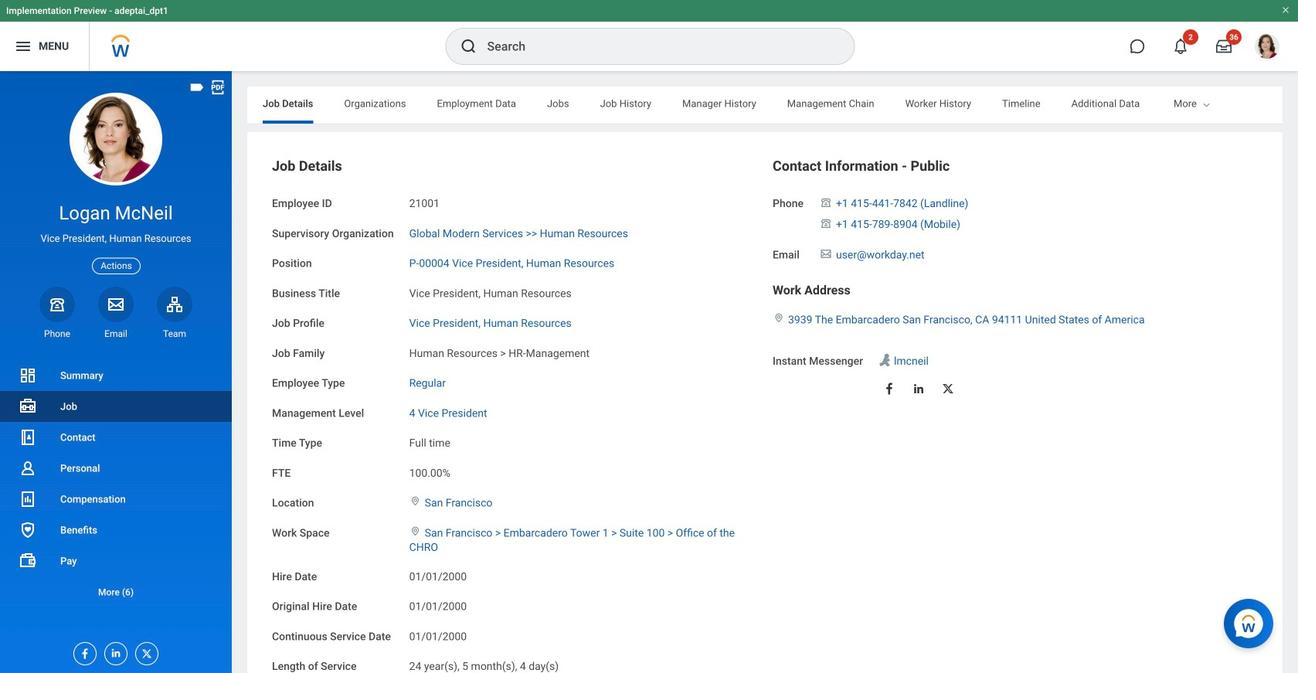 Task type: locate. For each thing, give the bounding box(es) containing it.
0 vertical spatial location image
[[773, 313, 785, 323]]

0 horizontal spatial group
[[272, 157, 758, 673]]

1 group from the left
[[272, 157, 758, 673]]

banner
[[0, 0, 1299, 71]]

tab list
[[247, 87, 1299, 124]]

tag image
[[189, 79, 206, 96]]

view team image
[[165, 295, 184, 314]]

1 horizontal spatial group
[[773, 157, 1259, 406]]

team logan mcneil element
[[157, 328, 192, 340]]

summary image
[[19, 366, 37, 385]]

1 vertical spatial phone image
[[819, 217, 833, 229]]

2 group from the left
[[773, 157, 1259, 406]]

full time element
[[409, 434, 451, 450]]

0 vertical spatial phone image
[[819, 196, 833, 209]]

group
[[272, 157, 758, 673], [773, 157, 1259, 406]]

phone image
[[46, 295, 68, 314]]

1 vertical spatial location image
[[409, 496, 422, 507]]

list
[[0, 360, 232, 608]]

personal image
[[19, 459, 37, 478]]

location image
[[773, 313, 785, 323], [409, 496, 422, 507], [409, 526, 422, 537]]

x image
[[136, 643, 153, 660]]

aim image
[[877, 353, 893, 368]]

phone image
[[819, 196, 833, 209], [819, 217, 833, 229]]

profile logan mcneil image
[[1255, 34, 1280, 62]]



Task type: vqa. For each thing, say whether or not it's contained in the screenshot.
the 34
no



Task type: describe. For each thing, give the bounding box(es) containing it.
facebook image
[[883, 382, 897, 396]]

Search Workday  search field
[[487, 29, 823, 63]]

inbox large image
[[1217, 39, 1232, 54]]

mail image
[[819, 248, 833, 260]]

view printable version (pdf) image
[[210, 79, 227, 96]]

pay image
[[19, 552, 37, 571]]

search image
[[460, 37, 478, 56]]

justify image
[[14, 37, 32, 56]]

close environment banner image
[[1282, 5, 1291, 15]]

benefits image
[[19, 521, 37, 540]]

facebook image
[[74, 643, 91, 660]]

email logan mcneil element
[[98, 328, 134, 340]]

phone logan mcneil element
[[39, 328, 75, 340]]

linkedin image
[[912, 382, 926, 396]]

2 vertical spatial location image
[[409, 526, 422, 537]]

2 phone image from the top
[[819, 217, 833, 229]]

job image
[[19, 397, 37, 416]]

navigation pane region
[[0, 71, 232, 673]]

items selected list
[[819, 194, 994, 233]]

compensation image
[[19, 490, 37, 509]]

social media x image
[[942, 382, 956, 396]]

linkedin image
[[105, 643, 122, 659]]

1 phone image from the top
[[819, 196, 833, 209]]

notifications large image
[[1174, 39, 1189, 54]]

mail image
[[107, 295, 125, 314]]

contact image
[[19, 428, 37, 447]]



